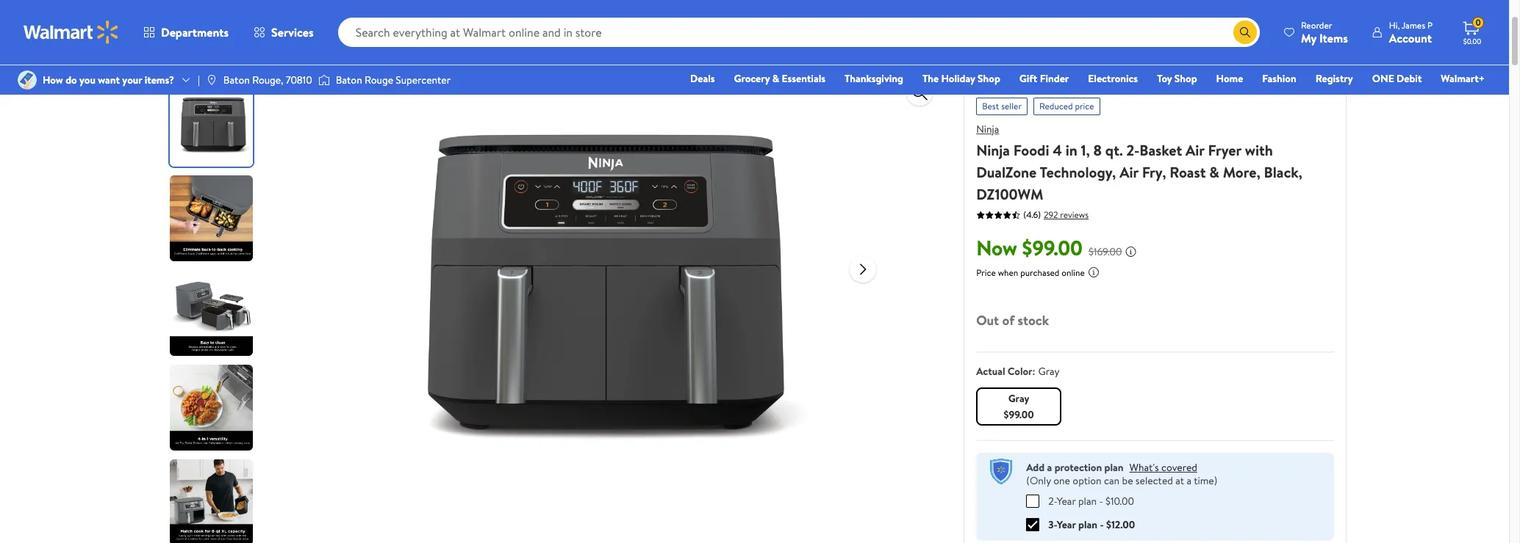 Task type: describe. For each thing, give the bounding box(es) containing it.
of
[[1002, 312, 1015, 330]]

grocery
[[734, 71, 770, 86]]

(only
[[1026, 474, 1051, 489]]

 image for baton
[[318, 73, 330, 87]]

reorder
[[1301, 19, 1332, 31]]

plan for $12.00
[[1078, 518, 1098, 533]]

1 ninja from the top
[[976, 122, 999, 137]]

ninja foodi 4 in 1, 8 qt. 2-basket air fryer with dualzone technology, air fry, roast & more, black, dz100wm - image 4 of 7 image
[[169, 365, 255, 451]]

fashion
[[1262, 71, 1296, 86]]

you
[[79, 73, 95, 87]]

purchased
[[1020, 267, 1060, 279]]

more,
[[1223, 162, 1261, 182]]

ninja foodi 4 in 1, 8 qt. 2-basket air fryer with dualzone technology, air fry, roast & more, black, dz100wm image
[[368, 44, 838, 515]]

walmart+
[[1441, 71, 1485, 86]]

8
[[1094, 140, 1102, 160]]

wpp logo image
[[988, 459, 1015, 486]]

0 horizontal spatial a
[[1047, 461, 1052, 476]]

in
[[1066, 140, 1078, 160]]

gift finder link
[[1013, 71, 1076, 87]]

$169.00
[[1089, 245, 1122, 259]]

& inside grocery & essentials link
[[772, 71, 779, 86]]

departments
[[161, 24, 229, 40]]

0 vertical spatial gray
[[1038, 365, 1060, 379]]

ninja foodi 4 in 1, 8 qt. 2-basket air fryer with dualzone technology, air fry, roast & more, black, dz100wm - image 5 of 7 image
[[169, 460, 255, 544]]

yesterday
[[1063, 51, 1106, 65]]

1 horizontal spatial a
[[1187, 474, 1192, 489]]

3-year plan - $12.00
[[1048, 518, 1135, 533]]

0 vertical spatial air
[[1186, 140, 1205, 160]]

year for 2-
[[1057, 494, 1076, 509]]

stock
[[1018, 312, 1049, 330]]

0
[[1476, 16, 1481, 29]]

Search search field
[[338, 18, 1260, 47]]

roast
[[1170, 162, 1206, 182]]

plan for $10.00
[[1078, 494, 1097, 509]]

(4.6)
[[1023, 209, 1041, 221]]

reduced
[[1039, 100, 1073, 112]]

fashion link
[[1256, 71, 1303, 87]]

can
[[1104, 474, 1120, 489]]

rouge
[[365, 73, 393, 87]]

when
[[998, 267, 1018, 279]]

next media item image
[[854, 261, 872, 278]]

technology,
[[1040, 162, 1116, 182]]

walmart image
[[24, 21, 119, 44]]

one debit
[[1372, 71, 1422, 86]]

1,
[[1081, 140, 1090, 160]]

gray $99.00
[[1004, 392, 1034, 423]]

the holiday shop link
[[916, 71, 1007, 87]]

2-Year plan - $10.00 checkbox
[[1026, 495, 1040, 508]]

basket
[[1140, 140, 1182, 160]]

selected
[[1136, 474, 1173, 489]]

add
[[1026, 461, 1045, 476]]

online
[[1062, 267, 1085, 279]]

my
[[1301, 30, 1317, 46]]

holiday
[[941, 71, 975, 86]]

out of stock
[[976, 312, 1049, 330]]

items
[[1319, 30, 1348, 46]]

time)
[[1194, 474, 1217, 489]]

1 vertical spatial 2-
[[1048, 494, 1057, 509]]

gift
[[1019, 71, 1037, 86]]

actual
[[976, 365, 1005, 379]]

home link
[[1210, 71, 1250, 87]]

finder
[[1040, 71, 1069, 86]]

actual color list
[[973, 385, 1337, 429]]

registry
[[1316, 71, 1353, 86]]

year for 3-
[[1057, 518, 1076, 533]]

option
[[1073, 474, 1102, 489]]

500+ bought since yesterday
[[976, 51, 1106, 65]]

p
[[1427, 19, 1433, 31]]

add to favorites list, ninja foodi 4 in 1, 8 qt. 2-basket air fryer with dualzone technology, air fry, roast & more, black, dz100wm image
[[911, 51, 929, 69]]

dualzone
[[976, 162, 1037, 182]]

one
[[1372, 71, 1394, 86]]

the holiday shop
[[923, 71, 1000, 86]]

how
[[43, 73, 63, 87]]

registry link
[[1309, 71, 1360, 87]]

2 shop from the left
[[1175, 71, 1197, 86]]

reviews
[[1060, 208, 1089, 221]]

plan inside add a protection plan what's covered (only one option can be selected at a time)
[[1105, 461, 1124, 476]]

search icon image
[[1239, 26, 1251, 38]]

1 vertical spatial air
[[1120, 162, 1139, 182]]

ninja link
[[976, 122, 999, 137]]

price
[[976, 267, 996, 279]]

ninja ninja foodi 4 in 1, 8 qt. 2-basket air fryer with dualzone technology, air fry, roast & more, black, dz100wm
[[976, 122, 1303, 204]]

3-Year plan - $12.00 checkbox
[[1026, 519, 1040, 532]]

ninja foodi 4 in 1, 8 qt. 2-basket air fryer with dualzone technology, air fry, roast & more, black, dz100wm - image 3 of 7 image
[[169, 271, 255, 357]]

supercenter
[[396, 73, 451, 87]]

black,
[[1264, 162, 1303, 182]]

1 shop from the left
[[978, 71, 1000, 86]]

toy shop
[[1157, 71, 1197, 86]]

baton rouge, 70810
[[223, 73, 312, 87]]



Task type: locate. For each thing, give the bounding box(es) containing it.
2-year plan - $10.00
[[1048, 494, 1134, 509]]

grocery & essentials
[[734, 71, 826, 86]]

air up roast
[[1186, 140, 1205, 160]]

thanksgiving
[[845, 71, 903, 86]]

1 vertical spatial plan
[[1078, 494, 1097, 509]]

a right add
[[1047, 461, 1052, 476]]

debit
[[1397, 71, 1422, 86]]

plan
[[1105, 461, 1124, 476], [1078, 494, 1097, 509], [1078, 518, 1098, 533]]

fryer
[[1208, 140, 1241, 160]]

2- right qt.
[[1127, 140, 1140, 160]]

 image
[[206, 74, 217, 86]]

1 horizontal spatial air
[[1186, 140, 1205, 160]]

1 horizontal spatial gray
[[1038, 365, 1060, 379]]

seller
[[1001, 100, 1022, 112]]

one debit link
[[1366, 71, 1429, 87]]

gift finder
[[1019, 71, 1069, 86]]

2 year from the top
[[1057, 518, 1076, 533]]

0 vertical spatial plan
[[1105, 461, 1124, 476]]

gray down actual color : gray on the right bottom
[[1008, 392, 1029, 407]]

1 horizontal spatial 2-
[[1127, 140, 1140, 160]]

- for $10.00
[[1099, 494, 1103, 509]]

services button
[[241, 15, 326, 50]]

ninja down best
[[976, 122, 999, 137]]

how do you want your items?
[[43, 73, 174, 87]]

2 vertical spatial plan
[[1078, 518, 1098, 533]]

:
[[1032, 365, 1035, 379]]

toy shop link
[[1151, 71, 1204, 87]]

0 horizontal spatial baton
[[223, 73, 250, 87]]

1 vertical spatial gray
[[1008, 392, 1029, 407]]

2-
[[1127, 140, 1140, 160], [1048, 494, 1057, 509]]

learn more about strikethrough prices image
[[1125, 246, 1137, 258]]

ninja down ninja link
[[976, 140, 1010, 160]]

1 horizontal spatial &
[[1209, 162, 1219, 182]]

baton
[[223, 73, 250, 87], [336, 73, 362, 87]]

reduced price
[[1039, 100, 1094, 112]]

3-
[[1048, 518, 1057, 533]]

baton for baton rouge, 70810
[[223, 73, 250, 87]]

0 horizontal spatial gray
[[1008, 392, 1029, 407]]

rouge,
[[252, 73, 283, 87]]

shop down 500+
[[978, 71, 1000, 86]]

292
[[1044, 208, 1058, 221]]

1 horizontal spatial  image
[[318, 73, 330, 87]]

thanksgiving link
[[838, 71, 910, 87]]

baton rouge supercenter
[[336, 73, 451, 87]]

legal information image
[[1088, 267, 1100, 279]]

plan right option
[[1105, 461, 1124, 476]]

$99.00 for now $99.00
[[1022, 234, 1083, 262]]

now $99.00
[[976, 234, 1083, 262]]

Walmart Site-Wide search field
[[338, 18, 1260, 47]]

- left $12.00
[[1100, 518, 1104, 533]]

0 vertical spatial $99.00
[[1022, 234, 1083, 262]]

0 vertical spatial 2-
[[1127, 140, 1140, 160]]

ninja foodi 4 in 1, 8 qt. 2-basket air fryer with dualzone technology, air fry, roast & more, black, dz100wm - image 1 of 7 image
[[169, 81, 255, 167]]

year down one
[[1057, 494, 1076, 509]]

be
[[1122, 474, 1133, 489]]

at
[[1176, 474, 1184, 489]]

- for $12.00
[[1100, 518, 1104, 533]]

want
[[98, 73, 120, 87]]

1 vertical spatial year
[[1057, 518, 1076, 533]]

baton for baton rouge supercenter
[[336, 73, 362, 87]]

500+
[[976, 51, 1001, 65]]

price when purchased online
[[976, 267, 1085, 279]]

$99.00 inside actual color list
[[1004, 408, 1034, 423]]

account
[[1389, 30, 1432, 46]]

2- inside ninja ninja foodi 4 in 1, 8 qt. 2-basket air fryer with dualzone technology, air fry, roast & more, black, dz100wm
[[1127, 140, 1140, 160]]

& down fryer
[[1209, 162, 1219, 182]]

& inside ninja ninja foodi 4 in 1, 8 qt. 2-basket air fryer with dualzone technology, air fry, roast & more, black, dz100wm
[[1209, 162, 1219, 182]]

2 ninja from the top
[[976, 140, 1010, 160]]

shop right "toy"
[[1175, 71, 1197, 86]]

best seller
[[982, 100, 1022, 112]]

deals link
[[684, 71, 722, 87]]

protection
[[1055, 461, 1102, 476]]

0 horizontal spatial air
[[1120, 162, 1139, 182]]

ninja foodi 4 in 1, 8 qt. 2-basket air fryer with dualzone technology, air fry, roast & more, black, dz100wm - image 2 of 7 image
[[169, 176, 255, 262]]

1 vertical spatial ninja
[[976, 140, 1010, 160]]

actual color : gray
[[976, 365, 1060, 379]]

0 vertical spatial -
[[1099, 494, 1103, 509]]

1 baton from the left
[[223, 73, 250, 87]]

what's covered button
[[1130, 461, 1197, 476]]

|
[[198, 73, 200, 87]]

0 horizontal spatial shop
[[978, 71, 1000, 86]]

ninja
[[976, 122, 999, 137], [976, 140, 1010, 160]]

services
[[271, 24, 314, 40]]

2- right 2-year plan - $10.00 'checkbox' at the bottom of the page
[[1048, 494, 1057, 509]]

qt.
[[1105, 140, 1123, 160]]

 image
[[18, 71, 37, 90], [318, 73, 330, 87]]

292 reviews link
[[1041, 208, 1089, 221]]

$0.00
[[1463, 36, 1481, 46]]

a right at
[[1187, 474, 1192, 489]]

color
[[1008, 365, 1032, 379]]

$99.00 up purchased on the right of the page
[[1022, 234, 1083, 262]]

your
[[122, 73, 142, 87]]

plan down 2-year plan - $10.00
[[1078, 518, 1098, 533]]

home
[[1216, 71, 1243, 86]]

0 vertical spatial year
[[1057, 494, 1076, 509]]

best
[[982, 100, 999, 112]]

items?
[[145, 73, 174, 87]]

$10.00
[[1106, 494, 1134, 509]]

dz100wm
[[976, 185, 1044, 204]]

gray right :
[[1038, 365, 1060, 379]]

& right grocery
[[772, 71, 779, 86]]

0 horizontal spatial  image
[[18, 71, 37, 90]]

air left fry,
[[1120, 162, 1139, 182]]

70810
[[286, 73, 312, 87]]

do
[[66, 73, 77, 87]]

2 baton from the left
[[336, 73, 362, 87]]

the
[[923, 71, 939, 86]]

1 horizontal spatial baton
[[336, 73, 362, 87]]

electronics
[[1088, 71, 1138, 86]]

gray inside gray $99.00
[[1008, 392, 1029, 407]]

foodi
[[1014, 140, 1049, 160]]

toy
[[1157, 71, 1172, 86]]

what's
[[1130, 461, 1159, 476]]

electronics link
[[1082, 71, 1145, 87]]

reorder my items
[[1301, 19, 1348, 46]]

1 horizontal spatial shop
[[1175, 71, 1197, 86]]

$99.00 down actual color : gray on the right bottom
[[1004, 408, 1034, 423]]

1 vertical spatial &
[[1209, 162, 1219, 182]]

1 year from the top
[[1057, 494, 1076, 509]]

since
[[1038, 51, 1061, 65]]

zoom image modal image
[[911, 84, 929, 101]]

year
[[1057, 494, 1076, 509], [1057, 518, 1076, 533]]

baton left the rouge
[[336, 73, 362, 87]]

 image left how
[[18, 71, 37, 90]]

price
[[1075, 100, 1094, 112]]

grocery & essentials link
[[727, 71, 832, 87]]

$12.00
[[1106, 518, 1135, 533]]

hi, james p account
[[1389, 19, 1433, 46]]

1 vertical spatial $99.00
[[1004, 408, 1034, 423]]

0 vertical spatial ninja
[[976, 122, 999, 137]]

0 horizontal spatial 2-
[[1048, 494, 1057, 509]]

 image for how
[[18, 71, 37, 90]]

covered
[[1161, 461, 1197, 476]]

year right 3-year plan - $12.00 option at bottom
[[1057, 518, 1076, 533]]

deals
[[690, 71, 715, 86]]

hi,
[[1389, 19, 1400, 31]]

one
[[1054, 474, 1070, 489]]

essentials
[[782, 71, 826, 86]]

4
[[1053, 140, 1062, 160]]

 image right 70810
[[318, 73, 330, 87]]

out
[[976, 312, 999, 330]]

0 vertical spatial &
[[772, 71, 779, 86]]

0 horizontal spatial &
[[772, 71, 779, 86]]

plan down option
[[1078, 494, 1097, 509]]

james
[[1402, 19, 1425, 31]]

$99.00 for gray $99.00
[[1004, 408, 1034, 423]]

air
[[1186, 140, 1205, 160], [1120, 162, 1139, 182]]

- left $10.00
[[1099, 494, 1103, 509]]

0 $0.00
[[1463, 16, 1481, 46]]

baton left the rouge, at the left top
[[223, 73, 250, 87]]

departments button
[[131, 15, 241, 50]]

1 vertical spatial -
[[1100, 518, 1104, 533]]

now
[[976, 234, 1017, 262]]



Task type: vqa. For each thing, say whether or not it's contained in the screenshot.
learn more about strikethrough prices icon
yes



